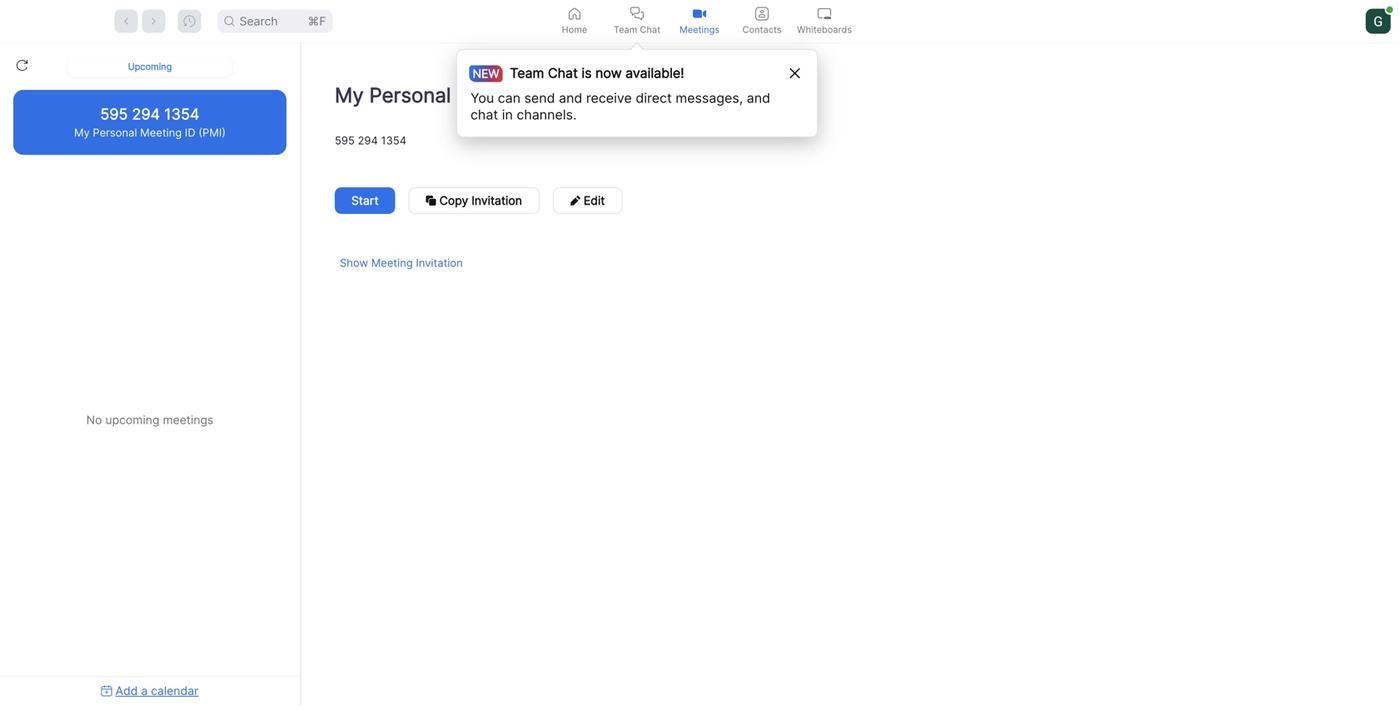 Task type: vqa. For each thing, say whether or not it's contained in the screenshot.
Tara
no



Task type: describe. For each thing, give the bounding box(es) containing it.
meeting inside 595 294 1354 my personal meeting id (pmi)
[[140, 126, 182, 139]]

invitation inside button
[[472, 194, 522, 208]]

1 and from the left
[[559, 90, 583, 106]]

home small image
[[568, 7, 581, 20]]

channels.
[[517, 107, 577, 123]]

meetings
[[163, 413, 214, 427]]

home small image
[[568, 7, 581, 20]]

close image
[[790, 68, 800, 78]]

upcoming tab list
[[0, 43, 300, 90]]

send
[[524, 90, 555, 106]]

team chat is now available!
[[510, 65, 684, 81]]

you can send and receive direct messages, and chat in channels.
[[471, 90, 771, 123]]

595 294 1354 my personal meeting id (pmi)
[[74, 105, 226, 139]]

now
[[596, 65, 622, 81]]

is
[[582, 65, 592, 81]]

copy
[[440, 194, 468, 208]]

calendar
[[151, 684, 199, 698]]

available!
[[626, 65, 684, 81]]

595 for 595 294 1354
[[335, 134, 355, 147]]

2 horizontal spatial meeting
[[457, 83, 534, 107]]

you can send and receive direct messages, and chat in channels. element
[[471, 90, 787, 123]]

294 for 595 294 1354 my personal meeting id (pmi)
[[132, 105, 160, 123]]

copy image
[[426, 196, 436, 206]]

1354 for 595 294 1354
[[381, 134, 407, 147]]

595 294 1354
[[335, 134, 407, 147]]

direct
[[636, 90, 672, 106]]

meetings button
[[668, 0, 731, 42]]

messages,
[[676, 90, 743, 106]]

meetings tab panel
[[0, 43, 1399, 706]]

copy image
[[426, 196, 436, 206]]

add a calendar link
[[101, 684, 199, 698]]

you
[[471, 90, 494, 106]]

1 vertical spatial invitation
[[416, 257, 463, 269]]

start
[[352, 194, 379, 208]]

show
[[340, 257, 368, 269]]

team chat
[[614, 24, 661, 35]]

team chat is now available! element
[[476, 63, 684, 83]]

no upcoming meetings
[[86, 413, 214, 427]]

contacts button
[[731, 0, 793, 42]]

meetings
[[680, 24, 720, 35]]

edit button
[[553, 187, 623, 214]]

tab list containing home
[[544, 0, 856, 42]]

copy invitation button
[[409, 187, 540, 214]]

tooltip containing team chat is now available!
[[456, 42, 818, 137]]

my personal meeting id (pmi)
[[335, 83, 615, 107]]



Task type: locate. For each thing, give the bounding box(es) containing it.
receive
[[586, 90, 632, 106]]

0 horizontal spatial meeting
[[140, 126, 182, 139]]

1 horizontal spatial my
[[335, 83, 364, 107]]

0 horizontal spatial personal
[[93, 126, 137, 139]]

search
[[240, 14, 278, 28]]

595 down upcoming tab list
[[100, 105, 128, 123]]

id
[[539, 83, 559, 107], [185, 126, 196, 139]]

595 inside 595 294 1354 my personal meeting id (pmi)
[[100, 105, 128, 123]]

1 horizontal spatial invitation
[[472, 194, 522, 208]]

0 horizontal spatial id
[[185, 126, 196, 139]]

(pmi) inside 595 294 1354 my personal meeting id (pmi)
[[199, 126, 226, 139]]

my
[[335, 83, 364, 107], [74, 126, 90, 139]]

team chat image
[[631, 7, 644, 20], [631, 7, 644, 20]]

contacts
[[743, 24, 782, 35]]

0 vertical spatial invitation
[[472, 194, 522, 208]]

1 vertical spatial my
[[74, 126, 90, 139]]

1 vertical spatial id
[[185, 126, 196, 139]]

chat inside button
[[640, 24, 661, 35]]

1 horizontal spatial chat
[[640, 24, 661, 35]]

595
[[100, 105, 128, 123], [335, 134, 355, 147]]

0 horizontal spatial 595
[[100, 105, 128, 123]]

1354 down the upcoming
[[164, 105, 200, 123]]

1 vertical spatial 294
[[358, 134, 378, 147]]

invitation down copy image
[[416, 257, 463, 269]]

id down upcoming tab list
[[185, 126, 196, 139]]

1 horizontal spatial 294
[[358, 134, 378, 147]]

team
[[614, 24, 637, 35], [510, 65, 544, 81]]

upcoming
[[128, 61, 172, 72]]

add
[[115, 684, 138, 698]]

edit
[[584, 194, 605, 208]]

1354
[[164, 105, 200, 123], [381, 134, 407, 147]]

close image
[[790, 68, 800, 78]]

0 vertical spatial 294
[[132, 105, 160, 123]]

personal
[[369, 83, 451, 107], [93, 126, 137, 139]]

team up now
[[614, 24, 637, 35]]

294 inside 595 294 1354 my personal meeting id (pmi)
[[132, 105, 160, 123]]

1354 inside 595 294 1354 my personal meeting id (pmi)
[[164, 105, 200, 123]]

1 vertical spatial personal
[[93, 126, 137, 139]]

⌘f
[[308, 14, 326, 28]]

avatar image
[[1366, 9, 1391, 34]]

0 vertical spatial chat
[[640, 24, 661, 35]]

0 horizontal spatial chat
[[548, 65, 578, 81]]

1 vertical spatial (pmi)
[[199, 126, 226, 139]]

1354 for 595 294 1354 my personal meeting id (pmi)
[[164, 105, 200, 123]]

1 horizontal spatial and
[[747, 90, 771, 106]]

whiteboards button
[[793, 0, 856, 42]]

chat for team chat is now available!
[[548, 65, 578, 81]]

0 horizontal spatial (pmi)
[[199, 126, 226, 139]]

1 vertical spatial meeting
[[140, 126, 182, 139]]

show meeting invitation button
[[335, 257, 468, 269]]

chat inside 'tooltip'
[[548, 65, 578, 81]]

calendar add calendar image
[[101, 686, 112, 697], [101, 686, 112, 697]]

edit image
[[571, 196, 581, 206], [571, 196, 581, 206]]

invitation
[[472, 194, 522, 208], [416, 257, 463, 269]]

id right can
[[539, 83, 559, 107]]

team for team chat is now available!
[[510, 65, 544, 81]]

0 horizontal spatial my
[[74, 126, 90, 139]]

1 horizontal spatial 1354
[[381, 134, 407, 147]]

my inside 595 294 1354 my personal meeting id (pmi)
[[74, 126, 90, 139]]

0 vertical spatial my
[[335, 83, 364, 107]]

1 horizontal spatial (pmi)
[[565, 83, 615, 107]]

0 vertical spatial team
[[614, 24, 637, 35]]

0 vertical spatial id
[[539, 83, 559, 107]]

online image
[[1387, 6, 1393, 13], [1387, 6, 1393, 13]]

personal down the upcoming
[[93, 126, 137, 139]]

and right messages,
[[747, 90, 771, 106]]

a
[[141, 684, 148, 698]]

add a calendar
[[115, 684, 199, 698]]

1 vertical spatial 1354
[[381, 134, 407, 147]]

home button
[[544, 0, 606, 42]]

copy invitation
[[440, 194, 522, 208]]

0 vertical spatial 595
[[100, 105, 128, 123]]

1 vertical spatial chat
[[548, 65, 578, 81]]

1 vertical spatial 595
[[335, 134, 355, 147]]

(pmi)
[[565, 83, 615, 107], [199, 126, 226, 139]]

whiteboard small image
[[818, 7, 831, 20], [818, 7, 831, 20]]

1 horizontal spatial id
[[539, 83, 559, 107]]

1 vertical spatial team
[[510, 65, 544, 81]]

magnifier image
[[225, 16, 235, 26], [225, 16, 235, 26]]

team for team chat
[[614, 24, 637, 35]]

chat left is
[[548, 65, 578, 81]]

meeting
[[457, 83, 534, 107], [140, 126, 182, 139], [371, 257, 413, 269]]

video on image
[[693, 7, 706, 20], [693, 7, 706, 20]]

and
[[559, 90, 583, 106], [747, 90, 771, 106]]

0 vertical spatial (pmi)
[[565, 83, 615, 107]]

0 horizontal spatial team
[[510, 65, 544, 81]]

personal inside 595 294 1354 my personal meeting id (pmi)
[[93, 126, 137, 139]]

and down 'team chat is now available!' element
[[559, 90, 583, 106]]

294 down the upcoming
[[132, 105, 160, 123]]

no
[[86, 413, 102, 427]]

0 horizontal spatial and
[[559, 90, 583, 106]]

can
[[498, 90, 521, 106]]

0 vertical spatial personal
[[369, 83, 451, 107]]

home
[[562, 24, 588, 35]]

invitation right copy
[[472, 194, 522, 208]]

1 horizontal spatial 595
[[335, 134, 355, 147]]

start button
[[335, 187, 395, 214]]

whiteboards
[[797, 24, 852, 35]]

0 horizontal spatial 294
[[132, 105, 160, 123]]

2 and from the left
[[747, 90, 771, 106]]

595 for 595 294 1354 my personal meeting id (pmi)
[[100, 105, 128, 123]]

team chat button
[[606, 0, 668, 42]]

profile contact image
[[756, 7, 769, 20], [756, 7, 769, 20]]

595 up start button
[[335, 134, 355, 147]]

chat
[[640, 24, 661, 35], [548, 65, 578, 81]]

1354 up start button
[[381, 134, 407, 147]]

upcoming
[[105, 413, 160, 427]]

1 horizontal spatial team
[[614, 24, 637, 35]]

chat for team chat
[[640, 24, 661, 35]]

tab list
[[544, 0, 856, 42]]

1 horizontal spatial personal
[[369, 83, 451, 107]]

show meeting invitation
[[340, 257, 463, 269]]

2 vertical spatial meeting
[[371, 257, 413, 269]]

personal up "595 294 1354"
[[369, 83, 451, 107]]

tooltip
[[456, 42, 818, 137]]

294
[[132, 105, 160, 123], [358, 134, 378, 147]]

0 vertical spatial 1354
[[164, 105, 200, 123]]

id inside 595 294 1354 my personal meeting id (pmi)
[[185, 126, 196, 139]]

in
[[502, 107, 513, 123]]

team up the send
[[510, 65, 544, 81]]

294 for 595 294 1354
[[358, 134, 378, 147]]

0 horizontal spatial 1354
[[164, 105, 200, 123]]

1 horizontal spatial meeting
[[371, 257, 413, 269]]

team inside button
[[614, 24, 637, 35]]

refresh image
[[17, 60, 27, 71], [17, 60, 27, 71]]

294 up start button
[[358, 134, 378, 147]]

chat up available!
[[640, 24, 661, 35]]

0 vertical spatial meeting
[[457, 83, 534, 107]]

chat
[[471, 107, 498, 123]]

0 horizontal spatial invitation
[[416, 257, 463, 269]]



